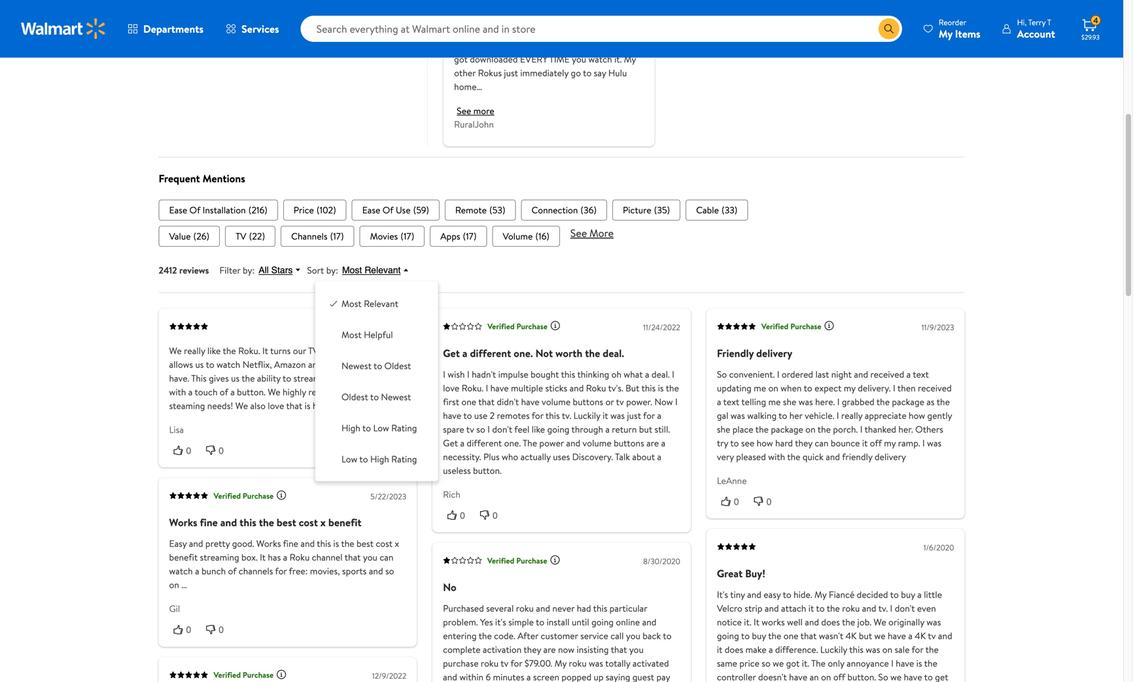Task type: locate. For each thing, give the bounding box(es) containing it.
received
[[871, 368, 905, 381], [919, 382, 952, 394]]

tvs up apps
[[368, 344, 382, 357]]

0 vertical spatial newest
[[342, 359, 372, 372]]

0 vertical spatial buy
[[902, 588, 916, 601]]

(17) for apps (17)
[[463, 230, 477, 242]]

and up install
[[536, 602, 551, 615]]

newest
[[342, 359, 372, 372], [381, 390, 411, 403]]

porch.
[[834, 423, 859, 436]]

but
[[626, 382, 640, 394]]

watch up gives
[[217, 358, 240, 371]]

0 vertical spatial most
[[342, 265, 362, 276]]

does up same
[[725, 643, 744, 656]]

is down highly
[[305, 399, 311, 412]]

the
[[523, 437, 538, 449], [812, 657, 826, 670]]

is inside "i wish i hadn't impulse bought this thinking oh what a deal. i love roku. i have multiple sticks and roku tv's. but this is the first one that didn't have volume buttons or tv power. now i have to use 2 remotes for this tv. luckily it was just for a spare tv so i don't feel like going through a return but still. get a different one. the power and volume buttons are a necessity.  plus who actually uses discovery. talk about a useless button."
[[658, 382, 664, 394]]

gently
[[928, 409, 953, 422]]

luckily inside it's tiny and easy to hide. my fiancé decided to buy a little velcro strip and attach it to the roku and tv. i don't even notice it. it works well and does the job. we originally was going to buy the one that wasn't 4k but we have a 4k tv and it does make a difference. luckily this was on sale for the same price so we got it. the only annoyance i have is the controller doesn't have an on off button. so we have
[[821, 643, 848, 656]]

0 vertical spatial roku.
[[238, 344, 260, 357]]

the right sale
[[926, 643, 939, 656]]

use
[[475, 409, 488, 422]]

list item containing apps
[[430, 226, 487, 247]]

fine up pretty
[[200, 515, 218, 530]]

0 horizontal spatial package
[[771, 423, 804, 436]]

0 horizontal spatial the
[[523, 437, 538, 449]]

movies
[[370, 230, 398, 242]]

2 of from the left
[[383, 203, 394, 216]]

works inside easy and pretty good.  works fine and this is the best cost x benefit streaming box. it has a roku channel that you can watch a bunch of channels for free: movies, sports and so on …
[[257, 537, 281, 550]]

2 by: from the left
[[326, 264, 338, 276]]

1 horizontal spatial love
[[443, 382, 460, 394]]

off inside it's tiny and easy to hide. my fiancé decided to buy a little velcro strip and attach it to the roku and tv. i don't even notice it. it works well and does the job. we originally was going to buy the one that wasn't 4k but we have a 4k tv and it does make a difference. luckily this was on sale for the same price so we got it. the only annoyance i have is the controller doesn't have an on off button. so we have
[[834, 671, 846, 682]]

going up 'power'
[[548, 423, 570, 436]]

1 (17) from the left
[[330, 230, 344, 242]]

0 horizontal spatial delivery
[[757, 346, 793, 360]]

fine inside easy and pretty good.  works fine and this is the best cost x benefit streaming box. it has a roku channel that you can watch a bunch of channels for free: movies, sports and so on …
[[283, 537, 299, 550]]

grabbed
[[842, 395, 875, 408]]

on left …
[[169, 579, 179, 591]]

see for see more
[[457, 104, 472, 117]]

to right when
[[804, 382, 813, 394]]

2 vertical spatial it
[[754, 616, 760, 629]]

1 horizontal spatial rich
[[765, 8, 782, 20]]

1 horizontal spatial received
[[919, 382, 952, 394]]

cost
[[299, 515, 318, 530], [376, 537, 393, 550]]

activated
[[633, 657, 670, 670]]

watch inside easy and pretty good.  works fine and this is the best cost x benefit streaming box. it has a roku channel that you can watch a bunch of channels for free: movies, sports and so on …
[[169, 565, 193, 578]]

roku. inside "i wish i hadn't impulse bought this thinking oh what a deal. i love roku. i have multiple sticks and roku tv's. but this is the first one that didn't have volume buttons or tv power. now i have to use 2 remotes for this tv. luckily it was just for a spare tv so i don't feel like going through a return but still. get a different one. the power and volume buttons are a necessity.  plus who actually uses discovery. talk about a useless button."
[[462, 382, 484, 394]]

0 horizontal spatial oldest
[[342, 390, 368, 403]]

most relevant
[[342, 265, 401, 276], [342, 297, 399, 310]]

don't inside "i wish i hadn't impulse bought this thinking oh what a deal. i love roku. i have multiple sticks and roku tv's. but this is the first one that didn't have volume buttons or tv power. now i have to use 2 remotes for this tv. luckily it was just for a spare tv so i don't feel like going through a return but still. get a different one. the power and volume buttons are a necessity.  plus who actually uses discovery. talk about a useless button."
[[493, 423, 513, 436]]

0 horizontal spatial buttons
[[573, 395, 604, 408]]

that down highly
[[286, 399, 303, 412]]

x inside easy and pretty good.  works fine and this is the best cost x benefit streaming box. it has a roku channel that you can watch a bunch of channels for free: movies, sports and so on …
[[395, 537, 399, 550]]

annoyance
[[847, 657, 890, 670]]

list item down remote
[[430, 226, 487, 247]]

x down 5/22/2023
[[395, 537, 399, 550]]

Walmart Site-Wide search field
[[301, 16, 903, 42]]

0 horizontal spatial going
[[548, 423, 570, 436]]

until
[[572, 616, 590, 629]]

reviews
[[179, 264, 209, 276]]

1 vertical spatial one.
[[504, 437, 521, 449]]

to right other
[[374, 359, 382, 372]]

the up now
[[666, 382, 680, 394]]

0 horizontal spatial fine
[[200, 515, 218, 530]]

0 vertical spatial tv.
[[562, 409, 572, 422]]

i left ordered
[[778, 368, 780, 381]]

list item containing picture
[[613, 200, 681, 221]]

0 horizontal spatial tv.
[[562, 409, 572, 422]]

use
[[396, 203, 411, 216]]

list containing ease of installation
[[159, 200, 965, 221]]

0 horizontal spatial by:
[[243, 264, 255, 276]]

tv. inside it's tiny and easy to hide. my fiancé decided to buy a little velcro strip and attach it to the roku and tv. i don't even notice it. it works well and does the job. we originally was going to buy the one that wasn't 4k but we have a 4k tv and it does make a difference. luckily this was on sale for the same price so we got it. the only annoyance i have is the controller doesn't have an on off button. so we have
[[879, 602, 889, 615]]

channels
[[239, 565, 273, 578]]

of
[[220, 385, 228, 398], [228, 565, 237, 578]]

list
[[159, 200, 965, 221]]

of up the needs!
[[220, 385, 228, 398]]

that inside "i wish i hadn't impulse bought this thinking oh what a deal. i love roku. i have multiple sticks and roku tv's. but this is the first one that didn't have volume buttons or tv power. now i have to use 2 remotes for this tv. luckily it was just for a spare tv so i don't feel like going through a return but still. get a different one. the power and volume buttons are a necessity.  plus who actually uses discovery. talk about a useless button."
[[479, 395, 495, 408]]

list item containing price
[[283, 200, 347, 221]]

1 vertical spatial most relevant
[[342, 297, 399, 310]]

services button
[[215, 13, 290, 45]]

it
[[359, 385, 364, 398], [603, 409, 609, 422], [863, 437, 868, 449], [809, 602, 815, 615], [717, 643, 723, 656]]

the right as at the bottom
[[937, 395, 951, 408]]

roku. up netflix,
[[238, 344, 260, 357]]

so up the updating
[[717, 368, 727, 381]]

1 horizontal spatial they
[[796, 437, 813, 449]]

list item containing connection
[[521, 200, 608, 221]]

0 button
[[169, 444, 202, 457], [202, 444, 234, 457], [717, 495, 750, 508], [750, 495, 783, 508], [443, 509, 476, 522], [476, 509, 509, 522], [169, 623, 202, 636], [202, 623, 234, 636]]

for left the free:
[[275, 565, 287, 578]]

ruraljohn
[[454, 118, 494, 130]]

tiny
[[731, 588, 746, 601]]

cost inside easy and pretty good.  works fine and this is the best cost x benefit streaming box. it has a roku channel that you can watch a bunch of channels for free: movies, sports and so on …
[[376, 537, 393, 550]]

1 horizontal spatial off
[[871, 437, 882, 449]]

0 vertical spatial how
[[909, 409, 926, 422]]

does
[[822, 616, 841, 629], [725, 643, 744, 656]]

can
[[815, 437, 829, 449], [380, 551, 394, 564]]

the inside it's tiny and easy to hide. my fiancé decided to buy a little velcro strip and attach it to the roku and tv. i don't even notice it. it works well and does the job. we originally was going to buy the one that wasn't 4k but we have a 4k tv and it does make a difference. luckily this was on sale for the same price so we got it. the only annoyance i have is the controller doesn't have an on off button. so we have
[[812, 657, 826, 670]]

1 vertical spatial you
[[626, 630, 641, 642]]

0 horizontal spatial roku
[[290, 551, 310, 564]]

so inside it's tiny and easy to hide. my fiancé decided to buy a little velcro strip and attach it to the roku and tv. i don't even notice it. it works well and does the job. we originally was going to buy the one that wasn't 4k but we have a 4k tv and it does make a difference. luckily this was on sale for the same price so we got it. the only annoyance i have is the controller doesn't have an on off button. so we have
[[879, 671, 889, 682]]

1 horizontal spatial deal.
[[652, 368, 670, 381]]

volume down sticks at the bottom of page
[[542, 395, 571, 408]]

the down fiancé
[[827, 602, 841, 615]]

Search search field
[[301, 16, 903, 42]]

decided
[[857, 588, 889, 601]]

the inside "i wish i hadn't impulse bought this thinking oh what a deal. i love roku. i have multiple sticks and roku tv's. but this is the first one that didn't have volume buttons or tv power. now i have to use 2 remotes for this tv. luckily it was just for a spare tv so i don't feel like going through a return but still. get a different one. the power and volume buttons are a necessity.  plus who actually uses discovery. talk about a useless button."
[[523, 437, 538, 449]]

1 horizontal spatial works
[[257, 537, 281, 550]]

walking
[[748, 409, 777, 422]]

see inside the see more list
[[571, 226, 587, 240]]

mentions
[[203, 171, 245, 186]]

going up service
[[592, 616, 614, 629]]

ease for ease of use (59)
[[363, 203, 381, 216]]

0 vertical spatial can
[[815, 437, 829, 449]]

1 horizontal spatial going
[[592, 616, 614, 629]]

1 horizontal spatial roku
[[343, 399, 363, 412]]

touch
[[195, 385, 218, 398]]

1 vertical spatial so
[[386, 565, 394, 578]]

roku.
[[238, 344, 260, 357], [462, 382, 484, 394]]

1 vertical spatial high
[[371, 453, 389, 465]]

most right sort by:
[[342, 265, 362, 276]]

wish
[[448, 368, 465, 381]]

x up channel
[[321, 515, 326, 530]]

1 vertical spatial text
[[724, 395, 740, 408]]

see
[[742, 437, 755, 449]]

works
[[169, 515, 197, 530], [257, 537, 281, 550]]

are inside the purchased  several roku and never had this particular problem. yes it's simple to install until going online and entering the code. after customer service call you back to complete activation they are now insisting that you purchase roku tv for $79.00. my roku was totally activated and within 6 minutes a screen popped up saying gues
[[544, 643, 556, 656]]

0 vertical spatial deal.
[[603, 346, 625, 360]]

was down the others
[[928, 437, 942, 449]]

verified purchase information image for works fine and this the best cost x benefit
[[276, 490, 287, 501]]

me up telling
[[754, 382, 767, 394]]

text up then
[[913, 368, 930, 381]]

0 horizontal spatial buy
[[752, 630, 767, 642]]

to inside "i wish i hadn't impulse bought this thinking oh what a deal. i love roku. i have multiple sticks and roku tv's. but this is the first one that didn't have volume buttons or tv power. now i have to use 2 remotes for this tv. luckily it was just for a spare tv so i don't feel like going through a return but still. get a different one. the power and volume buttons are a necessity.  plus who actually uses discovery. talk about a useless button."
[[464, 409, 472, 422]]

has
[[313, 399, 326, 412], [268, 551, 281, 564]]

2 rating from the top
[[392, 453, 417, 465]]

ease up movies
[[363, 203, 381, 216]]

0 horizontal spatial off
[[834, 671, 846, 682]]

does up wasn't in the bottom of the page
[[822, 616, 841, 629]]

it left your
[[359, 385, 364, 398]]

my down night
[[844, 382, 856, 394]]

my right 'hide.'
[[815, 588, 827, 601]]

when
[[781, 382, 802, 394]]

don't
[[493, 423, 513, 436], [895, 602, 916, 615]]

2 4k from the left
[[915, 630, 927, 642]]

tvs right the our
[[308, 344, 322, 357]]

lisa
[[169, 423, 184, 436]]

it inside we really like the roku. it turns our tvs into smart tvs and allows us to watch netflix, amazon and any other apps we have. this gives us the ability to stream shows and movies with a touch of a button. we highly recommend it for your steaming needs! we also love that is has the roku channel.
[[359, 385, 364, 398]]

i left then
[[894, 382, 896, 394]]

that inside the purchased  several roku and never had this particular problem. yes it's simple to install until going online and entering the code. after customer service call you back to complete activation they are now insisting that you purchase roku tv for $79.00. my roku was totally activated and within 6 minutes a screen popped up saying gues
[[611, 643, 627, 656]]

1 horizontal spatial one
[[784, 630, 799, 642]]

verified purchase information image
[[550, 321, 561, 331], [825, 321, 835, 331], [276, 490, 287, 501], [276, 669, 287, 680]]

of up the value (26) at top left
[[190, 203, 201, 216]]

all
[[259, 265, 269, 276]]

0 horizontal spatial she
[[717, 423, 731, 436]]

roku down the thinking
[[586, 382, 607, 394]]

1 vertical spatial delivery
[[875, 450, 907, 463]]

ability
[[257, 372, 281, 385]]

on left sale
[[883, 643, 893, 656]]

has down recommend
[[313, 399, 326, 412]]

rating for low to high rating
[[392, 453, 417, 465]]

my down thanked
[[885, 437, 897, 449]]

1 horizontal spatial has
[[313, 399, 326, 412]]

1 horizontal spatial fine
[[283, 537, 299, 550]]

the down recommend
[[328, 399, 341, 412]]

buy
[[902, 588, 916, 601], [752, 630, 767, 642]]

frequent
[[159, 171, 200, 186]]

0 horizontal spatial of
[[190, 203, 201, 216]]

0 vertical spatial benefit
[[329, 515, 362, 530]]

1 vertical spatial us
[[231, 372, 240, 385]]

they up quick
[[796, 437, 813, 449]]

3 (17) from the left
[[463, 230, 477, 242]]

1 vertical spatial x
[[395, 537, 399, 550]]

sort by:
[[307, 264, 338, 276]]

yes
[[480, 616, 493, 629]]

with inside we really like the roku. it turns our tvs into smart tvs and allows us to watch netflix, amazon and any other apps we have. this gives us the ability to stream shows and movies with a touch of a button. we highly recommend it for your steaming needs! we also love that is has the roku channel.
[[169, 385, 186, 398]]

helpful
[[364, 328, 393, 341]]

this inside easy and pretty good.  works fine and this is the best cost x benefit streaming box. it has a roku channel that you can watch a bunch of channels for free: movies, sports and so on …
[[317, 537, 331, 550]]

2 vertical spatial going
[[717, 630, 740, 642]]

0 vertical spatial are
[[647, 437, 659, 449]]

works fine and this the best cost x benefit
[[169, 515, 362, 530]]

verified purchase
[[488, 321, 548, 332], [762, 321, 822, 332], [214, 490, 274, 501], [488, 555, 548, 566], [214, 670, 274, 681]]

1 vertical spatial newest
[[381, 390, 411, 403]]

buy!
[[746, 566, 766, 581]]

tv
[[236, 230, 247, 242]]

2 ease from the left
[[363, 203, 381, 216]]

verified purchase for fine
[[214, 490, 274, 501]]

the inside easy and pretty good.  works fine and this is the best cost x benefit streaming box. it has a roku channel that you can watch a bunch of channels for free: movies, sports and so on …
[[341, 537, 355, 550]]

best inside easy and pretty good.  works fine and this is the best cost x benefit streaming box. it has a roku channel that you can watch a bunch of channels for free: movies, sports and so on …
[[357, 537, 374, 550]]

off inside the so convenient.  i ordered last night and received a text updating me on when to expect my delivery.  i then received a text telling me she was here.  i grabbed the package as the gal was walking to her vehicle.  i really appreciate how gently she place the package on the porch.  i thanked her.  others try to see how hard they can bounce it off my ramp.  i was very pleased with the quick and friendly delivery
[[871, 437, 882, 449]]

1 horizontal spatial see
[[571, 226, 587, 240]]

2412
[[159, 264, 177, 276]]

1 horizontal spatial benefit
[[329, 515, 362, 530]]

going inside the purchased  several roku and never had this particular problem. yes it's simple to install until going online and entering the code. after customer service call you back to complete activation they are now insisting that you purchase roku tv for $79.00. my roku was totally activated and within 6 minutes a screen popped up saying gues
[[592, 616, 614, 629]]

of for use
[[383, 203, 394, 216]]

get inside "i wish i hadn't impulse bought this thinking oh what a deal. i love roku. i have multiple sticks and roku tv's. but this is the first one that didn't have volume buttons or tv power. now i have to use 2 remotes for this tv. luckily it was just for a spare tv so i don't feel like going through a return but still. get a different one. the power and volume buttons are a necessity.  plus who actually uses discovery. talk about a useless button."
[[443, 437, 458, 449]]

tv.
[[562, 409, 572, 422], [879, 602, 889, 615]]

1 vertical spatial rich
[[443, 488, 461, 501]]

but
[[640, 423, 653, 436], [859, 630, 873, 642]]

works down the works fine and this the best cost x benefit
[[257, 537, 281, 550]]

search icon image
[[884, 24, 895, 34]]

button. inside we really like the roku. it turns our tvs into smart tvs and allows us to watch netflix, amazon and any other apps we have. this gives us the ability to stream shows and movies with a touch of a button. we highly recommend it for your steaming needs! we also love that is has the roku channel.
[[237, 385, 266, 398]]

to down channel.
[[363, 422, 371, 434]]

0 vertical spatial they
[[796, 437, 813, 449]]

1 horizontal spatial it.
[[802, 657, 810, 670]]

list item down (216)
[[225, 226, 276, 247]]

how up her.
[[909, 409, 926, 422]]

don't down "2"
[[493, 423, 513, 436]]

0 button down plus
[[476, 509, 509, 522]]

1 vertical spatial see
[[571, 226, 587, 240]]

gives
[[209, 372, 229, 385]]

1 of from the left
[[190, 203, 201, 216]]

one.
[[514, 346, 533, 360], [504, 437, 521, 449]]

actually
[[521, 450, 551, 463]]

1 vertical spatial buy
[[752, 630, 767, 642]]

1 horizontal spatial really
[[842, 409, 863, 422]]

1 horizontal spatial (17)
[[401, 230, 415, 242]]

0 vertical spatial so
[[477, 423, 486, 436]]

0
[[186, 445, 191, 456], [219, 445, 224, 456], [734, 496, 740, 507], [767, 496, 772, 507], [460, 510, 465, 521], [493, 510, 498, 521], [186, 625, 191, 635], [219, 625, 224, 635]]

relevant
[[365, 265, 401, 276], [364, 297, 399, 310]]

useless
[[443, 464, 471, 477]]

1 ease from the left
[[169, 203, 187, 216]]

2 (17) from the left
[[401, 230, 415, 242]]

verified purchase information image for get a different one. not worth the deal.
[[550, 321, 561, 331]]

so up doesn't
[[762, 657, 771, 670]]

multiple
[[511, 382, 544, 394]]

1 vertical spatial one
[[784, 630, 799, 642]]

1 vertical spatial different
[[467, 437, 502, 449]]

one right the first
[[462, 395, 477, 408]]

list item containing remote
[[445, 200, 516, 221]]

list item containing movies
[[360, 226, 425, 247]]

option group
[[326, 292, 428, 471]]

sports
[[342, 565, 367, 578]]

but inside it's tiny and easy to hide. my fiancé decided to buy a little velcro strip and attach it to the roku and tv. i don't even notice it. it works well and does the job. we originally was going to buy the one that wasn't 4k but we have a 4k tv and it does make a difference. luckily this was on sale for the same price so we got it. the only annoyance i have is the controller doesn't have an on off button. so we have
[[859, 630, 873, 642]]

0 horizontal spatial really
[[184, 344, 205, 357]]

to right try
[[731, 437, 739, 449]]

hi,
[[1018, 17, 1027, 28]]

was inside "i wish i hadn't impulse bought this thinking oh what a deal. i love roku. i have multiple sticks and roku tv's. but this is the first one that didn't have volume buttons or tv power. now i have to use 2 remotes for this tv. luckily it was just for a spare tv so i don't feel like going through a return but still. get a different one. the power and volume buttons are a necessity.  plus who actually uses discovery. talk about a useless button."
[[611, 409, 625, 422]]

can inside easy and pretty good.  works fine and this is the best cost x benefit streaming box. it has a roku channel that you can watch a bunch of channels for free: movies, sports and so on …
[[380, 551, 394, 564]]

one. left not
[[514, 346, 533, 360]]

hide.
[[794, 588, 813, 601]]

to right decided
[[891, 588, 899, 601]]

1 vertical spatial me
[[769, 395, 781, 408]]

turns
[[270, 344, 291, 357]]

1 horizontal spatial but
[[859, 630, 873, 642]]

make
[[746, 643, 767, 656]]

the down works
[[769, 630, 782, 642]]

going inside it's tiny and easy to hide. my fiancé decided to buy a little velcro strip and attach it to the roku and tv. i don't even notice it. it works well and does the job. we originally was going to buy the one that wasn't 4k but we have a 4k tv and it does make a difference. luckily this was on sale for the same price so we got it. the only annoyance i have is the controller doesn't have an on off button. so we have
[[717, 630, 740, 642]]

sale
[[895, 643, 910, 656]]

2 vertical spatial roku
[[290, 551, 310, 564]]

by: for filter by:
[[243, 264, 255, 276]]

(17) right apps
[[463, 230, 477, 242]]

this right the had
[[594, 602, 608, 615]]

1 horizontal spatial x
[[395, 537, 399, 550]]

1 vertical spatial get
[[443, 437, 458, 449]]

2 horizontal spatial (17)
[[463, 230, 477, 242]]

most relevant inside dropdown button
[[342, 265, 401, 276]]

for inside the purchased  several roku and never had this particular problem. yes it's simple to install until going online and entering the code. after customer service call you back to complete activation they are now insisting that you purchase roku tv for $79.00. my roku was totally activated and within 6 minutes a screen popped up saying gues
[[511, 657, 523, 670]]

has inside easy and pretty good.  works fine and this is the best cost x benefit streaming box. it has a roku channel that you can watch a bunch of channels for free: movies, sports and so on …
[[268, 551, 281, 564]]

list item
[[159, 200, 278, 221], [283, 200, 347, 221], [352, 200, 440, 221], [445, 200, 516, 221], [521, 200, 608, 221], [613, 200, 681, 221], [686, 200, 748, 221], [159, 226, 220, 247], [225, 226, 276, 247], [281, 226, 355, 247], [360, 226, 425, 247], [430, 226, 487, 247], [493, 226, 560, 247]]

one. up 'who' at bottom left
[[504, 437, 521, 449]]

0 vertical spatial off
[[871, 437, 882, 449]]

1 horizontal spatial by:
[[326, 264, 338, 276]]

with
[[169, 385, 186, 398], [769, 450, 786, 463]]

really up allows
[[184, 344, 205, 357]]

like inside we really like the roku. it turns our tvs into smart tvs and allows us to watch netflix, amazon and any other apps we have. this gives us the ability to stream shows and movies with a touch of a button. we highly recommend it for your steaming needs! we also love that is has the roku channel.
[[208, 344, 221, 357]]

stars
[[271, 265, 293, 276]]

of left use
[[383, 203, 394, 216]]

that inside it's tiny and easy to hide. my fiancé decided to buy a little velcro strip and attach it to the roku and tv. i don't even notice it. it works well and does the job. we originally was going to buy the one that wasn't 4k but we have a 4k tv and it does make a difference. luckily this was on sale for the same price so we got it. the only annoyance i have is the controller doesn't have an on off button. so we have
[[801, 630, 817, 642]]

movies,
[[310, 565, 340, 578]]

one down well
[[784, 630, 799, 642]]

2 horizontal spatial roku
[[586, 382, 607, 394]]

off
[[871, 437, 882, 449], [834, 671, 846, 682]]

and down helpful
[[384, 344, 399, 357]]

tv inside the purchased  several roku and never had this particular problem. yes it's simple to install until going online and entering the code. after customer service call you back to complete activation they are now insisting that you purchase roku tv for $79.00. my roku was totally activated and within 6 minutes a screen popped up saying gues
[[501, 657, 509, 670]]

6
[[486, 671, 491, 682]]

(17) right movies
[[401, 230, 415, 242]]

1 by: from the left
[[243, 264, 255, 276]]

0 horizontal spatial button.
[[237, 385, 266, 398]]

0 vertical spatial really
[[184, 344, 205, 357]]

0 horizontal spatial best
[[277, 515, 296, 530]]

who
[[502, 450, 519, 463]]

one
[[462, 395, 477, 408], [784, 630, 799, 642]]

text
[[913, 368, 930, 381], [724, 395, 740, 408]]

list item containing channels
[[281, 226, 355, 247]]

that up totally
[[611, 643, 627, 656]]

see more list
[[159, 226, 965, 247]]

volume up discovery. at the right of page
[[583, 437, 612, 449]]

(17) for channels (17)
[[330, 230, 344, 242]]

buy left little
[[902, 588, 916, 601]]

list item up (26)
[[159, 200, 278, 221]]

she
[[783, 395, 797, 408], [717, 423, 731, 436]]

0 horizontal spatial my
[[555, 657, 567, 670]]

us up this
[[195, 358, 204, 371]]

0 vertical spatial me
[[754, 382, 767, 394]]

the inside "i wish i hadn't impulse bought this thinking oh what a deal. i love roku. i have multiple sticks and roku tv's. but this is the first one that didn't have volume buttons or tv power. now i have to use 2 remotes for this tv. luckily it was just for a spare tv so i don't feel like going through a return but still. get a different one. the power and volume buttons are a necessity.  plus who actually uses discovery. talk about a useless button."
[[666, 382, 680, 394]]

verified for delivery
[[762, 321, 789, 332]]

0 vertical spatial works
[[169, 515, 197, 530]]

for right sale
[[912, 643, 924, 656]]

1 vertical spatial oldest
[[342, 390, 368, 403]]

roku. inside we really like the roku. it turns our tvs into smart tvs and allows us to watch netflix, amazon and any other apps we have. this gives us the ability to stream shows and movies with a touch of a button. we highly recommend it for your steaming needs! we also love that is has the roku channel.
[[238, 344, 260, 357]]

i right now
[[676, 395, 678, 408]]

so down the annoyance
[[879, 671, 889, 682]]

0 horizontal spatial x
[[321, 515, 326, 530]]

1 horizontal spatial ease
[[363, 203, 381, 216]]

1 rating from the top
[[392, 422, 417, 434]]

1 horizontal spatial roku.
[[462, 382, 484, 394]]

2 get from the top
[[443, 437, 458, 449]]

and down bounce
[[826, 450, 841, 463]]

the left job. at right bottom
[[843, 616, 856, 629]]

0 vertical spatial my
[[844, 382, 856, 394]]

bounce
[[831, 437, 861, 449]]

1 vertical spatial roku
[[343, 399, 363, 412]]

it. right got
[[802, 657, 810, 670]]

2 vertical spatial my
[[555, 657, 567, 670]]

i up originally
[[891, 602, 893, 615]]

2 tvs from the left
[[368, 344, 382, 357]]

really inside the so convenient.  i ordered last night and received a text updating me on when to expect my delivery.  i then received a text telling me she was here.  i grabbed the package as the gal was walking to her vehicle.  i really appreciate how gently she place the package on the porch.  i thanked her.  others try to see how hard they can bounce it off my ramp.  i was very pleased with the quick and friendly delivery
[[842, 409, 863, 422]]

price
[[294, 203, 314, 216]]

0 horizontal spatial high
[[342, 422, 361, 434]]

of for installation
[[190, 203, 201, 216]]

for inside easy and pretty good.  works fine and this is the best cost x benefit streaming box. it has a roku channel that you can watch a bunch of channels for free: movies, sports and so on …
[[275, 565, 287, 578]]

delivery down "ramp."
[[875, 450, 907, 463]]

0 vertical spatial one
[[462, 395, 477, 408]]

0 horizontal spatial works
[[169, 515, 197, 530]]

0 vertical spatial fine
[[200, 515, 218, 530]]

after
[[518, 630, 539, 642]]

i right wish
[[467, 368, 470, 381]]

received up as at the bottom
[[919, 382, 952, 394]]

1 vertical spatial rating
[[392, 453, 417, 465]]

1 vertical spatial how
[[757, 437, 774, 449]]

it
[[263, 344, 268, 357], [260, 551, 266, 564], [754, 616, 760, 629]]

relevant down movies
[[365, 265, 401, 276]]

1 horizontal spatial like
[[532, 423, 545, 436]]

0 horizontal spatial low
[[342, 453, 358, 465]]

so inside "i wish i hadn't impulse bought this thinking oh what a deal. i love roku. i have multiple sticks and roku tv's. but this is the first one that didn't have volume buttons or tv power. now i have to use 2 remotes for this tv. luckily it was just for a spare tv so i don't feel like going through a return but still. get a different one. the power and volume buttons are a necessity.  plus who actually uses discovery. talk about a useless button."
[[477, 423, 486, 436]]

list item up movies (17) in the top left of the page
[[352, 200, 440, 221]]

tv
[[616, 395, 624, 408], [467, 423, 475, 436], [929, 630, 937, 642], [501, 657, 509, 670]]

of inside we really like the roku. it turns our tvs into smart tvs and allows us to watch netflix, amazon and any other apps we have. this gives us the ability to stream shows and movies with a touch of a button. we highly recommend it for your steaming needs! we also love that is has the roku channel.
[[220, 385, 228, 398]]

1 horizontal spatial my
[[885, 437, 897, 449]]

1 vertical spatial tv.
[[879, 602, 889, 615]]

get down spare
[[443, 437, 458, 449]]

1 vertical spatial don't
[[895, 602, 916, 615]]

package up hard in the bottom right of the page
[[771, 423, 804, 436]]

list item up apps (17)
[[445, 200, 516, 221]]

0 horizontal spatial they
[[524, 643, 542, 656]]

they inside the so convenient.  i ordered last night and received a text updating me on when to expect my delivery.  i then received a text telling me she was here.  i grabbed the package as the gal was walking to her vehicle.  i really appreciate how gently she place the package on the porch.  i thanked her.  others try to see how hard they can bounce it off my ramp.  i was very pleased with the quick and friendly delivery
[[796, 437, 813, 449]]

that up 'sports'
[[345, 551, 361, 564]]

best up easy and pretty good.  works fine and this is the best cost x benefit streaming box. it has a roku channel that you can watch a bunch of channels for free: movies, sports and so on …
[[277, 515, 296, 530]]

all stars
[[259, 265, 293, 276]]



Task type: describe. For each thing, give the bounding box(es) containing it.
a down originally
[[909, 630, 913, 642]]

friendly
[[717, 346, 754, 360]]

my inside reorder my items
[[939, 27, 953, 41]]

was up the annoyance
[[866, 643, 881, 656]]

roku inside we really like the roku. it turns our tvs into smart tvs and allows us to watch netflix, amazon and any other apps we have. this gives us the ability to stream shows and movies with a touch of a button. we highly recommend it for your steaming needs! we also love that is has the roku channel.
[[343, 399, 363, 412]]

here.
[[816, 395, 836, 408]]

and up the strip
[[748, 588, 762, 601]]

the down originally
[[925, 657, 938, 670]]

we down ability
[[268, 385, 281, 398]]

1 get from the top
[[443, 346, 460, 360]]

the down walking
[[756, 423, 769, 436]]

0 horizontal spatial rich
[[443, 488, 461, 501]]

tv inside it's tiny and easy to hide. my fiancé decided to buy a little velcro strip and attach it to the roku and tv. i don't even notice it. it works well and does the job. we originally was going to buy the one that wasn't 4k but we have a 4k tv and it does make a difference. luckily this was on sale for the same price so we got it. the only annoyance i have is the controller doesn't have an on off button. so we have
[[929, 630, 937, 642]]

on inside easy and pretty good.  works fine and this is the best cost x benefit streaming box. it has a roku channel that you can watch a bunch of channels for free: movies, sports and so on …
[[169, 579, 179, 591]]

attach
[[782, 602, 807, 615]]

gal
[[717, 409, 729, 422]]

to down the high to low rating
[[360, 453, 368, 465]]

we down sale
[[891, 671, 902, 682]]

(17) for movies (17)
[[401, 230, 415, 242]]

purchase for fine
[[243, 490, 274, 501]]

a up the needs!
[[231, 385, 235, 398]]

relevant inside most relevant dropdown button
[[365, 265, 401, 276]]

2 vertical spatial most
[[342, 328, 362, 341]]

job.
[[858, 616, 872, 629]]

roku inside it's tiny and easy to hide. my fiancé decided to buy a little velcro strip and attach it to the roku and tv. i don't even notice it. it works well and does the job. we originally was going to buy the one that wasn't 4k but we have a 4k tv and it does make a difference. luckily this was on sale for the same price so we got it. the only annoyance i have is the controller doesn't have an on off button. so we have
[[843, 602, 861, 615]]

0 vertical spatial different
[[470, 346, 512, 360]]

so inside easy and pretty good.  works fine and this is the best cost x benefit streaming box. it has a roku channel that you can watch a bunch of channels for free: movies, sports and so on …
[[386, 565, 394, 578]]

it inside "i wish i hadn't impulse bought this thinking oh what a deal. i love roku. i have multiple sticks and roku tv's. but this is the first one that didn't have volume buttons or tv power. now i have to use 2 remotes for this tv. luckily it was just for a spare tv so i don't feel like going through a return but still. get a different one. the power and volume buttons are a necessity.  plus who actually uses discovery. talk about a useless button."
[[603, 409, 609, 422]]

services
[[242, 22, 279, 36]]

it inside it's tiny and easy to hide. my fiancé decided to buy a little velcro strip and attach it to the roku and tv. i don't even notice it. it works well and does the job. we originally was going to buy the one that wasn't 4k but we have a 4k tv and it does make a difference. luckily this was on sale for the same price so we got it. the only annoyance i have is the controller doesn't have an on off button. so we have
[[754, 616, 760, 629]]

place
[[733, 423, 754, 436]]

list item containing ease of installation
[[159, 200, 278, 221]]

is inside easy and pretty good.  works fine and this is the best cost x benefit streaming box. it has a roku channel that you can watch a bunch of channels for free: movies, sports and so on …
[[333, 537, 339, 550]]

i down "2"
[[488, 423, 490, 436]]

0 horizontal spatial deal.
[[603, 346, 625, 360]]

a left bunch
[[195, 565, 199, 578]]

and right sticks at the bottom of page
[[570, 382, 584, 394]]

it inside we really like the roku. it turns our tvs into smart tvs and allows us to watch netflix, amazon and any other apps we have. this gives us the ability to stream shows and movies with a touch of a button. we highly recommend it for your steaming needs! we also love that is has the roku channel.
[[263, 344, 268, 357]]

luckily inside "i wish i hadn't impulse bought this thinking oh what a deal. i love roku. i have multiple sticks and roku tv's. but this is the first one that didn't have volume buttons or tv power. now i have to use 2 remotes for this tv. luckily it was just for a spare tv so i don't feel like going through a return but still. get a different one. the power and volume buttons are a necessity.  plus who actually uses discovery. talk about a useless button."
[[574, 409, 601, 422]]

the down hard in the bottom right of the page
[[788, 450, 801, 463]]

1 vertical spatial buttons
[[614, 437, 645, 449]]

1 vertical spatial low
[[342, 453, 358, 465]]

for inside it's tiny and easy to hide. my fiancé decided to buy a little velcro strip and attach it to the roku and tv. i don't even notice it. it works well and does the job. we originally was going to buy the one that wasn't 4k but we have a 4k tv and it does make a difference. luckily this was on sale for the same price so we got it. the only annoyance i have is the controller doesn't have an on off button. so we have
[[912, 643, 924, 656]]

an
[[810, 671, 819, 682]]

1 4k from the left
[[846, 630, 857, 642]]

great buy!
[[717, 566, 766, 581]]

tv right or
[[616, 395, 624, 408]]

appreciate
[[865, 409, 907, 422]]

pleased
[[737, 450, 767, 463]]

to up the make
[[742, 630, 750, 642]]

to right 'attach'
[[817, 602, 825, 615]]

good.
[[232, 537, 254, 550]]

button. inside "i wish i hadn't impulse bought this thinking oh what a deal. i love roku. i have multiple sticks and roku tv's. but this is the first one that didn't have volume buttons or tv power. now i have to use 2 remotes for this tv. luckily it was just for a spare tv so i don't feel like going through a return but still. get a different one. the power and volume buttons are a necessity.  plus who actually uses discovery. talk about a useless button."
[[473, 464, 502, 477]]

terry
[[1029, 17, 1046, 28]]

my inside the purchased  several roku and never had this particular problem. yes it's simple to install until going online and entering the code. after customer service call you back to complete activation they are now insisting that you purchase roku tv for $79.00. my roku was totally activated and within 6 minutes a screen popped up saying gues
[[555, 657, 567, 670]]

and right the easy
[[189, 537, 203, 550]]

channels
[[291, 230, 328, 242]]

verified purchase information image for friendly delivery
[[825, 321, 835, 331]]

to right easy
[[783, 588, 792, 601]]

has inside we really like the roku. it turns our tvs into smart tvs and allows us to watch netflix, amazon and any other apps we have. this gives us the ability to stream shows and movies with a touch of a button. we highly recommend it for your steaming needs! we also love that is has the roku channel.
[[313, 399, 326, 412]]

shows
[[323, 372, 347, 385]]

on left when
[[769, 382, 779, 394]]

list item containing tv
[[225, 226, 276, 247]]

friendly delivery
[[717, 346, 793, 360]]

purchase
[[443, 657, 479, 670]]

i down hadn't
[[486, 382, 489, 394]]

no
[[443, 580, 457, 595]]

and right 'sports'
[[369, 565, 383, 578]]

i up now
[[672, 368, 675, 381]]

and up channel
[[301, 537, 315, 550]]

it inside the so convenient.  i ordered last night and received a text updating me on when to expect my delivery.  i then received a text telling me she was here.  i grabbed the package as the gal was walking to her vehicle.  i really appreciate how gently she place the package on the porch.  i thanked her.  others try to see how hard they can bounce it off my ramp.  i was very pleased with the quick and friendly delivery
[[863, 437, 868, 449]]

insisting
[[577, 643, 609, 656]]

list item containing cable
[[686, 200, 748, 221]]

saying
[[606, 671, 631, 682]]

and down purchase
[[443, 671, 458, 682]]

0 button down pleased
[[750, 495, 783, 508]]

0 horizontal spatial received
[[871, 368, 905, 381]]

8/30/2020
[[644, 556, 681, 567]]

1 horizontal spatial how
[[909, 409, 926, 422]]

install
[[547, 616, 570, 629]]

see more
[[571, 226, 614, 240]]

the down the vehicle.
[[818, 423, 831, 436]]

it's tiny and easy to hide. my fiancé decided to buy a little velcro strip and attach it to the roku and tv. i don't even notice it. it works well and does the job. we originally was going to buy the one that wasn't 4k but we have a 4k tv and it does make a difference. luckily this was on sale for the same price so we got it. the only annoyance i have is the controller doesn't have an on off button. so we have 
[[717, 588, 953, 682]]

the up easy and pretty good.  works fine and this is the best cost x benefit streaming box. it has a roku channel that you can watch a bunch of channels for free: movies, sports and so on …
[[259, 515, 274, 530]]

a up then
[[907, 368, 911, 381]]

account
[[1018, 27, 1056, 41]]

for right remotes
[[532, 409, 544, 422]]

doesn't
[[759, 671, 787, 682]]

but inside "i wish i hadn't impulse bought this thinking oh what a deal. i love roku. i have multiple sticks and roku tv's. but this is the first one that didn't have volume buttons or tv power. now i have to use 2 remotes for this tv. luckily it was just for a spare tv so i don't feel like going through a return but still. get a different one. the power and volume buttons are a necessity.  plus who actually uses discovery. talk about a useless button."
[[640, 423, 653, 436]]

and up pretty
[[220, 515, 237, 530]]

see for see more
[[571, 226, 587, 240]]

0 vertical spatial us
[[195, 358, 204, 371]]

$29.93
[[1082, 33, 1100, 42]]

great
[[717, 566, 743, 581]]

don't inside it's tiny and easy to hide. my fiancé decided to buy a little velcro strip and attach it to the roku and tv. i don't even notice it. it works well and does the job. we originally was going to buy the one that wasn't 4k but we have a 4k tv and it does make a difference. luckily this was on sale for the same price so we got it. the only annoyance i have is the controller doesn't have an on off button. so we have
[[895, 602, 916, 615]]

value
[[169, 230, 191, 242]]

recommend
[[309, 385, 356, 398]]

a up gal on the bottom right of the page
[[717, 395, 722, 408]]

the up the thinking
[[585, 346, 601, 360]]

same
[[717, 657, 738, 670]]

2412 reviews
[[159, 264, 209, 276]]

we left also
[[236, 399, 248, 412]]

and down other
[[349, 372, 364, 385]]

channel.
[[366, 399, 400, 412]]

verified purchase for a
[[488, 321, 548, 332]]

(16)
[[536, 230, 550, 242]]

a up steaming
[[188, 385, 193, 398]]

well
[[788, 616, 803, 629]]

tv. inside "i wish i hadn't impulse bought this thinking oh what a deal. i love roku. i have multiple sticks and roku tv's. but this is the first one that didn't have volume buttons or tv power. now i have to use 2 remotes for this tv. luckily it was just for a spare tv so i don't feel like going through a return but still. get a different one. the power and volume buttons are a necessity.  plus who actually uses discovery. talk about a useless button."
[[562, 409, 572, 422]]

newest to oldest
[[342, 359, 411, 372]]

one inside "i wish i hadn't impulse bought this thinking oh what a deal. i love roku. i have multiple sticks and roku tv's. but this is the first one that didn't have volume buttons or tv power. now i have to use 2 remotes for this tv. luckily it was just for a spare tv so i don't feel like going through a return but still. get a different one. the power and volume buttons are a necessity.  plus who actually uses discovery. talk about a useless button."
[[462, 395, 477, 408]]

it inside easy and pretty good.  works fine and this is the best cost x benefit streaming box. it has a roku channel that you can watch a bunch of channels for free: movies, sports and so on …
[[260, 551, 266, 564]]

a inside the purchased  several roku and never had this particular problem. yes it's simple to install until going online and entering the code. after customer service call you back to complete activation they are now insisting that you purchase roku tv for $79.00. my roku was totally activated and within 6 minutes a screen popped up saying gues
[[527, 671, 531, 682]]

particular
[[610, 602, 648, 615]]

that inside we really like the roku. it turns our tvs into smart tvs and allows us to watch netflix, amazon and any other apps we have. this gives us the ability to stream shows and movies with a touch of a button. we highly recommend it for your steaming needs! we also love that is has the roku channel.
[[286, 399, 303, 412]]

plus
[[484, 450, 500, 463]]

so inside the so convenient.  i ordered last night and received a text updating me on when to expect my delivery.  i then received a text telling me she was here.  i grabbed the package as the gal was walking to her vehicle.  i really appreciate how gently she place the package on the porch.  i thanked her.  others try to see how hard they can bounce it off my ramp.  i was very pleased with the quick and friendly delivery
[[717, 368, 727, 381]]

roku inside "i wish i hadn't impulse bought this thinking oh what a deal. i love roku. i have multiple sticks and roku tv's. but this is the first one that didn't have volume buttons or tv power. now i have to use 2 remotes for this tv. luckily it was just for a spare tv so i don't feel like going through a return but still. get a different one. the power and volume buttons are a necessity.  plus who actually uses discovery. talk about a useless button."
[[586, 382, 607, 394]]

necessity.
[[443, 450, 482, 463]]

i up porch.
[[837, 409, 840, 422]]

can inside the so convenient.  i ordered last night and received a text updating me on when to expect my delivery.  i then received a text telling me she was here.  i grabbed the package as the gal was walking to her vehicle.  i really appreciate how gently she place the package on the porch.  i thanked her.  others try to see how hard they can bounce it off my ramp.  i was very pleased with the quick and friendly delivery
[[815, 437, 829, 449]]

this up sticks at the bottom of page
[[561, 368, 576, 381]]

discovery.
[[573, 450, 614, 463]]

oh
[[612, 368, 622, 381]]

to left the 'her'
[[779, 409, 788, 422]]

button. inside it's tiny and easy to hide. my fiancé decided to buy a little velcro strip and attach it to the roku and tv. i don't even notice it. it works well and does the job. we originally was going to buy the one that wasn't 4k but we have a 4k tv and it does make a difference. luckily this was on sale for the same price so we got it. the only annoyance i have is the controller doesn't have an on off button. so we have
[[848, 671, 877, 682]]

i left wish
[[443, 368, 446, 381]]

1 vertical spatial package
[[771, 423, 804, 436]]

items
[[956, 27, 981, 41]]

we up the annoyance
[[875, 630, 886, 642]]

1 tvs from the left
[[308, 344, 322, 357]]

verified purchase for delivery
[[762, 321, 822, 332]]

0 button down the leanne
[[717, 495, 750, 508]]

a right about
[[658, 450, 662, 463]]

spare
[[443, 423, 465, 436]]

1 vertical spatial does
[[725, 643, 744, 656]]

roku up 6 on the left
[[481, 657, 499, 670]]

(59)
[[413, 203, 429, 216]]

i right porch.
[[861, 423, 863, 436]]

we up allows
[[169, 344, 182, 357]]

more
[[474, 104, 495, 117]]

was down 'even'
[[927, 616, 942, 629]]

to left install
[[536, 616, 545, 629]]

a down still.
[[662, 437, 666, 449]]

list item containing ease of use
[[352, 200, 440, 221]]

price
[[740, 657, 760, 670]]

impulse
[[499, 368, 529, 381]]

and up stream
[[308, 358, 323, 371]]

needs!
[[207, 399, 233, 412]]

watch inside we really like the roku. it turns our tvs into smart tvs and allows us to watch netflix, amazon and any other apps we have. this gives us the ability to stream shows and movies with a touch of a button. we highly recommend it for your steaming needs! we also love that is has the roku channel.
[[217, 358, 240, 371]]

it up same
[[717, 643, 723, 656]]

we inside we really like the roku. it turns our tvs into smart tvs and allows us to watch netflix, amazon and any other apps we have. this gives us the ability to stream shows and movies with a touch of a button. we highly recommend it for your steaming needs! we also love that is has the roku channel.
[[385, 358, 396, 371]]

return
[[612, 423, 637, 436]]

activation
[[483, 643, 522, 656]]

roku inside easy and pretty good.  works fine and this is the best cost x benefit streaming box. it has a roku channel that you can watch a bunch of channels for free: movies, sports and so on …
[[290, 551, 310, 564]]

0 vertical spatial package
[[893, 395, 925, 408]]

totally
[[606, 657, 631, 670]]

i right the annoyance
[[892, 657, 894, 670]]

different inside "i wish i hadn't impulse bought this thinking oh what a deal. i love roku. i have multiple sticks and roku tv's. but this is the first one that didn't have volume buttons or tv power. now i have to use 2 remotes for this tv. luckily it was just for a spare tv so i don't feel like going through a return but still. get a different one. the power and volume buttons are a necessity.  plus who actually uses discovery. talk about a useless button."
[[467, 437, 502, 449]]

tv right spare
[[467, 423, 475, 436]]

0 vertical spatial does
[[822, 616, 841, 629]]

0 horizontal spatial me
[[754, 382, 767, 394]]

first
[[443, 395, 460, 408]]

for right just
[[644, 409, 655, 422]]

0 vertical spatial it.
[[745, 616, 752, 629]]

verified for fine
[[214, 490, 241, 501]]

roku up simple
[[516, 602, 534, 615]]

others
[[916, 423, 944, 436]]

was up the 'her'
[[799, 395, 814, 408]]

0 vertical spatial x
[[321, 515, 326, 530]]

see more button
[[457, 104, 495, 117]]

on right 'an'
[[822, 671, 832, 682]]

deal. inside "i wish i hadn't impulse bought this thinking oh what a deal. i love roku. i have multiple sticks and roku tv's. but this is the first one that didn't have volume buttons or tv power. now i have to use 2 remotes for this tv. luckily it was just for a spare tv so i don't feel like going through a return but still. get a different one. the power and volume buttons are a necessity.  plus who actually uses discovery. talk about a useless button."
[[652, 368, 670, 381]]

amazon
[[274, 358, 306, 371]]

verified for a
[[488, 321, 515, 332]]

i right here.
[[838, 395, 840, 408]]

easy
[[764, 588, 781, 601]]

with inside the so convenient.  i ordered last night and received a text updating me on when to expect my delivery.  i then received a text telling me she was here.  i grabbed the package as the gal was walking to her vehicle.  i really appreciate how gently she place the package on the porch.  i thanked her.  others try to see how hard they can bounce it off my ramp.  i was very pleased with the quick and friendly delivery
[[769, 450, 786, 463]]

it down 'hide.'
[[809, 602, 815, 615]]

the up gives
[[223, 344, 236, 357]]

purchase for a
[[517, 321, 548, 332]]

this inside it's tiny and easy to hide. my fiancé decided to buy a little velcro strip and attach it to the roku and tv. i don't even notice it. it works well and does the job. we originally was going to buy the one that wasn't 4k but we have a 4k tv and it does make a difference. luckily this was on sale for the same price so we got it. the only annoyance i have is the controller doesn't have an on off button. so we have
[[850, 643, 864, 656]]

originally
[[889, 616, 925, 629]]

they inside the purchased  several roku and never had this particular problem. yes it's simple to install until going online and entering the code. after customer service call you back to complete activation they are now insisting that you purchase roku tv for $79.00. my roku was totally activated and within 6 minutes a screen popped up saying gues
[[524, 643, 542, 656]]

11/24/2022
[[644, 322, 681, 333]]

the down netflix,
[[242, 372, 255, 385]]

2 vertical spatial you
[[630, 643, 644, 656]]

channels (17)
[[291, 230, 344, 242]]

by: for sort by:
[[326, 264, 338, 276]]

didn't
[[497, 395, 519, 408]]

try
[[717, 437, 729, 449]]

purchase for delivery
[[791, 321, 822, 332]]

and up delivery.
[[855, 368, 869, 381]]

we inside it's tiny and easy to hide. my fiancé decided to buy a little velcro strip and attach it to the roku and tv. i don't even notice it. it works well and does the job. we originally was going to buy the one that wasn't 4k but we have a 4k tv and it does make a difference. luckily this was on sale for the same price so we got it. the only annoyance i have is the controller doesn't have an on off button. so we have
[[874, 616, 887, 629]]

only
[[828, 657, 845, 670]]

like inside "i wish i hadn't impulse bought this thinking oh what a deal. i love roku. i have multiple sticks and roku tv's. but this is the first one that didn't have volume buttons or tv power. now i have to use 2 remotes for this tv. luckily it was just for a spare tv so i don't feel like going through a return but still. get a different one. the power and volume buttons are a necessity.  plus who actually uses discovery. talk about a useless button."
[[532, 423, 545, 436]]

volume
[[503, 230, 533, 242]]

was inside the purchased  several roku and never had this particular problem. yes it's simple to install until going online and entering the code. after customer service call you back to complete activation they are now insisting that you purchase roku tv for $79.00. my roku was totally activated and within 6 minutes a screen popped up saying gues
[[589, 657, 604, 670]]

ease for ease of installation (216)
[[169, 203, 187, 216]]

1 vertical spatial she
[[717, 423, 731, 436]]

one inside it's tiny and easy to hide. my fiancé decided to buy a little velcro strip and attach it to the roku and tv. i don't even notice it. it works well and does the job. we originally was going to buy the one that wasn't 4k but we have a 4k tv and it does make a difference. luckily this was on sale for the same price so we got it. the only annoyance i have is the controller doesn't have an on off button. so we have
[[784, 630, 799, 642]]

0 button down the needs!
[[202, 444, 234, 457]]

and down decided
[[863, 602, 877, 615]]

0 vertical spatial low
[[373, 422, 389, 434]]

1 horizontal spatial me
[[769, 395, 781, 408]]

feel
[[515, 423, 530, 436]]

my inside it's tiny and easy to hide. my fiancé decided to buy a little velcro strip and attach it to the roku and tv. i don't even notice it. it works well and does the job. we originally was going to buy the one that wasn't 4k but we have a 4k tv and it does make a difference. luckily this was on sale for the same price so we got it. the only annoyance i have is the controller doesn't have an on off button. so we have
[[815, 588, 827, 601]]

a up still.
[[658, 409, 662, 422]]

1 vertical spatial it.
[[802, 657, 810, 670]]

to left your
[[370, 390, 379, 403]]

rating for high to low rating
[[392, 422, 417, 434]]

0 button down bunch
[[202, 623, 234, 636]]

netflix,
[[243, 358, 272, 371]]

verified purchase information image
[[550, 555, 561, 565]]

you inside easy and pretty good.  works fine and this is the best cost x benefit streaming box. it has a roku channel that you can watch a bunch of channels for free: movies, sports and so on …
[[363, 551, 378, 564]]

that inside easy and pretty good.  works fine and this is the best cost x benefit streaming box. it has a roku channel that you can watch a bunch of channels for free: movies, sports and so on …
[[345, 551, 361, 564]]

this right but
[[642, 382, 656, 394]]

list item containing volume
[[493, 226, 560, 247]]

…
[[182, 579, 187, 591]]

0 vertical spatial she
[[783, 395, 797, 408]]

1 vertical spatial most
[[342, 297, 362, 310]]

1 horizontal spatial text
[[913, 368, 930, 381]]

are inside "i wish i hadn't impulse bought this thinking oh what a deal. i love roku. i have multiple sticks and roku tv's. but this is the first one that didn't have volume buttons or tv power. now i have to use 2 remotes for this tv. luckily it was just for a spare tv so i don't feel like going through a return but still. get a different one. the power and volume buttons are a necessity.  plus who actually uses discovery. talk about a useless button."
[[647, 437, 659, 449]]

it's
[[717, 588, 729, 601]]

roku up popped
[[569, 657, 587, 670]]

so inside it's tiny and easy to hide. my fiancé decided to buy a little velcro strip and attach it to the roku and tv. i don't even notice it. it works well and does the job. we originally was going to buy the one that wasn't 4k but we have a 4k tv and it does make a difference. luckily this was on sale for the same price so we got it. the only annoyance i have is the controller doesn't have an on off button. so we have
[[762, 657, 771, 670]]

minutes
[[493, 671, 525, 682]]

one. inside "i wish i hadn't impulse bought this thinking oh what a deal. i love roku. i have multiple sticks and roku tv's. but this is the first one that didn't have volume buttons or tv power. now i have to use 2 remotes for this tv. luckily it was just for a spare tv so i don't feel like going through a return but still. get a different one. the power and volume buttons are a necessity.  plus who actually uses discovery. talk about a useless button."
[[504, 437, 521, 449]]

1 horizontal spatial volume
[[583, 437, 612, 449]]

this up 'power'
[[546, 409, 560, 422]]

updating
[[717, 382, 752, 394]]

is inside it's tiny and easy to hide. my fiancé decided to buy a little velcro strip and attach it to the roku and tv. i don't even notice it. it works well and does the job. we originally was going to buy the one that wasn't 4k but we have a 4k tv and it does make a difference. luckily this was on sale for the same price so we got it. the only annoyance i have is the controller doesn't have an on off button. so we have
[[917, 657, 923, 670]]

delivery inside the so convenient.  i ordered last night and received a text updating me on when to expect my delivery.  i then received a text telling me she was here.  i grabbed the package as the gal was walking to her vehicle.  i really appreciate how gently she place the package on the porch.  i thanked her.  others try to see how hard they can bounce it off my ramp.  i was very pleased with the quick and friendly delivery
[[875, 450, 907, 463]]

a right the make
[[769, 643, 774, 656]]

0 vertical spatial volume
[[542, 395, 571, 408]]

list item containing value
[[159, 226, 220, 247]]

cable
[[697, 203, 719, 216]]

and down little
[[939, 630, 953, 642]]

is inside we really like the roku. it turns our tvs into smart tvs and allows us to watch netflix, amazon and any other apps we have. this gives us the ability to stream shows and movies with a touch of a button. we highly recommend it for your steaming needs! we also love that is has the roku channel.
[[305, 399, 311, 412]]

0 button down gil
[[169, 623, 202, 636]]

delivery.
[[858, 382, 891, 394]]

picture (35)
[[623, 203, 670, 216]]

walmart image
[[21, 18, 106, 39]]

0 button down useless
[[443, 509, 476, 522]]

bunch
[[202, 565, 226, 578]]

love inside we really like the roku. it turns our tvs into smart tvs and allows us to watch netflix, amazon and any other apps we have. this gives us the ability to stream shows and movies with a touch of a button. we highly recommend it for your steaming needs! we also love that is has the roku channel.
[[268, 399, 284, 412]]

allows
[[169, 358, 193, 371]]

0 horizontal spatial my
[[844, 382, 856, 394]]

a left return
[[606, 423, 610, 436]]

0 vertical spatial delivery
[[757, 346, 793, 360]]

1 horizontal spatial buy
[[902, 588, 916, 601]]

strip
[[745, 602, 763, 615]]

problem.
[[443, 616, 478, 629]]

1 vertical spatial relevant
[[364, 297, 399, 310]]

all stars button
[[255, 264, 307, 276]]

and up uses at the bottom
[[567, 437, 581, 449]]

(102)
[[317, 203, 336, 216]]

Most Relevant radio
[[329, 297, 339, 308]]

complete
[[443, 643, 481, 656]]

0 vertical spatial cost
[[299, 515, 318, 530]]

to right back
[[663, 630, 672, 642]]

and right well
[[805, 616, 820, 629]]

never
[[553, 602, 575, 615]]

easy and pretty good.  works fine and this is the best cost x benefit streaming box. it has a roku channel that you can watch a bunch of channels for free: movies, sports and so on …
[[169, 537, 399, 591]]

1 horizontal spatial oldest
[[385, 359, 411, 372]]

love inside "i wish i hadn't impulse bought this thinking oh what a deal. i love roku. i have multiple sticks and roku tv's. but this is the first one that didn't have volume buttons or tv power. now i have to use 2 remotes for this tv. luckily it was just for a spare tv so i don't feel like going through a return but still. get a different one. the power and volume buttons are a necessity.  plus who actually uses discovery. talk about a useless button."
[[443, 382, 460, 394]]

this inside the purchased  several roku and never had this particular problem. yes it's simple to install until going online and entering the code. after customer service call you back to complete activation they are now insisting that you purchase roku tv for $79.00. my roku was totally activated and within 6 minutes a screen popped up saying gues
[[594, 602, 608, 615]]

for inside we really like the roku. it turns our tvs into smart tvs and allows us to watch netflix, amazon and any other apps we have. this gives us the ability to stream shows and movies with a touch of a button. we highly recommend it for your steaming needs! we also love that is has the roku channel.
[[366, 385, 378, 398]]

i right "ramp."
[[923, 437, 926, 449]]

most inside dropdown button
[[342, 265, 362, 276]]

0 vertical spatial one.
[[514, 346, 533, 360]]

a right what
[[646, 368, 650, 381]]

the inside the purchased  several roku and never had this particular problem. yes it's simple to install until going online and entering the code. after customer service call you back to complete activation they are now insisting that you purchase roku tv for $79.00. my roku was totally activated and within 6 minutes a screen popped up saying gues
[[479, 630, 492, 642]]

this up good.
[[240, 515, 257, 530]]

frequent mentions
[[159, 171, 245, 186]]

we up doesn't
[[773, 657, 784, 670]]

of inside easy and pretty good.  works fine and this is the best cost x benefit streaming box. it has a roku channel that you can watch a bunch of channels for free: movies, sports and so on …
[[228, 565, 237, 578]]

purchased
[[443, 602, 484, 615]]

quick
[[803, 450, 824, 463]]

0 horizontal spatial text
[[724, 395, 740, 408]]

easy
[[169, 537, 187, 550]]

really inside we really like the roku. it turns our tvs into smart tvs and allows us to watch netflix, amazon and any other apps we have. this gives us the ability to stream shows and movies with a touch of a button. we highly recommend it for your steaming needs! we also love that is has the roku channel.
[[184, 344, 205, 357]]

option group containing most relevant
[[326, 292, 428, 471]]

the up appreciate
[[877, 395, 890, 408]]

1 horizontal spatial newest
[[381, 390, 411, 403]]

have.
[[169, 372, 189, 385]]

a right box. at the bottom left of the page
[[283, 551, 288, 564]]

benefit inside easy and pretty good.  works fine and this is the best cost x benefit streaming box. it has a roku channel that you can watch a bunch of channels for free: movies, sports and so on …
[[169, 551, 198, 564]]

going inside "i wish i hadn't impulse bought this thinking oh what a deal. i love roku. i have multiple sticks and roku tv's. but this is the first one that didn't have volume buttons or tv power. now i have to use 2 remotes for this tv. luckily it was just for a spare tv so i don't feel like going through a return but still. get a different one. the power and volume buttons are a necessity.  plus who actually uses discovery. talk about a useless button."
[[548, 423, 570, 436]]

a up wish
[[463, 346, 468, 360]]



Task type: vqa. For each thing, say whether or not it's contained in the screenshot.
option group
yes



